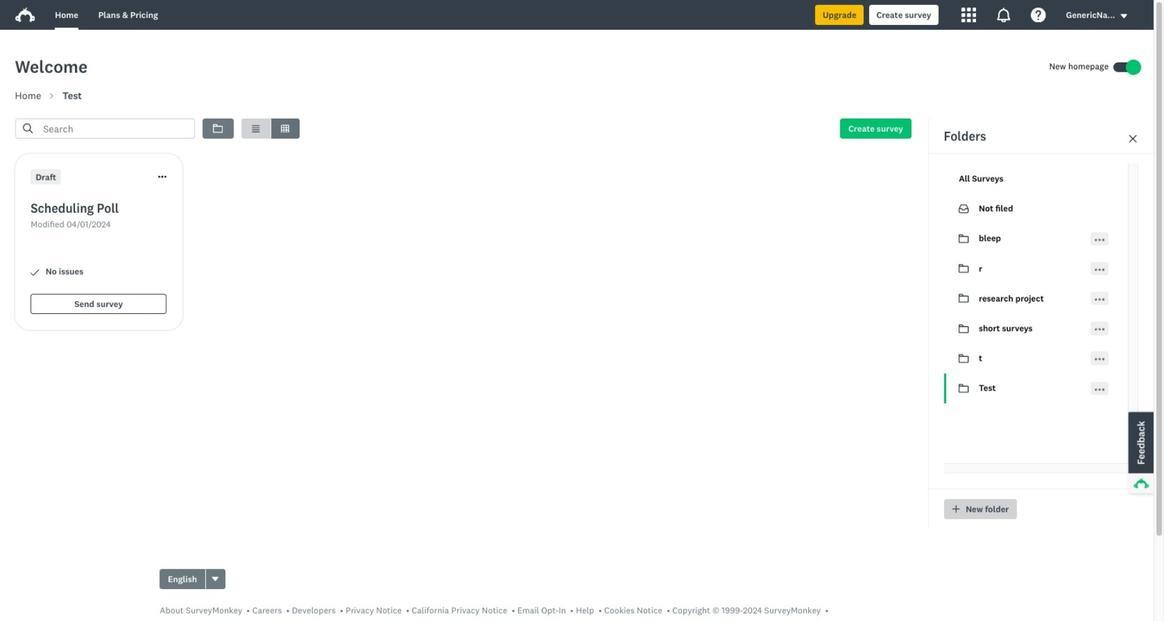 Task type: describe. For each thing, give the bounding box(es) containing it.
2 brand logo image from the top
[[15, 7, 35, 22]]

2 open menu image from the top
[[1096, 269, 1106, 271]]

3 open menu image from the top
[[1096, 329, 1106, 331]]

help icon image
[[1032, 7, 1047, 22]]

no issues image
[[31, 269, 39, 277]]

4 open menu image from the top
[[1096, 385, 1106, 395]]

bleep image
[[960, 235, 970, 243]]

6 open menu image from the top
[[1096, 355, 1106, 365]]

research project image
[[960, 295, 970, 303]]

search image
[[23, 124, 33, 134]]

4 open menu image from the top
[[1096, 299, 1106, 301]]

7 open menu image from the top
[[1096, 359, 1106, 361]]

language dropdown image
[[212, 578, 219, 582]]

1 t image from the top
[[960, 354, 970, 364]]

bleep image
[[960, 234, 970, 244]]

1 brand logo image from the top
[[15, 5, 35, 25]]

1 open menu image from the top
[[1096, 239, 1106, 241]]

1 vertical spatial group
[[160, 570, 226, 590]]

close image
[[1129, 134, 1139, 144]]

1 open menu image from the top
[[1096, 235, 1106, 245]]

3 open menu image from the top
[[1096, 295, 1106, 305]]

folders image
[[213, 124, 223, 133]]

2 test image from the top
[[960, 385, 970, 393]]



Task type: locate. For each thing, give the bounding box(es) containing it.
research project image
[[960, 294, 970, 304]]

r image
[[960, 264, 970, 274], [960, 265, 970, 273]]

new folder image
[[953, 506, 962, 514], [954, 506, 961, 514]]

language dropdown image
[[211, 576, 220, 584]]

not filed image
[[960, 205, 970, 213]]

open menu image
[[1096, 235, 1106, 245], [1096, 269, 1106, 271], [1096, 329, 1106, 331], [1096, 385, 1106, 395], [1096, 389, 1106, 391]]

notification center icon image
[[997, 7, 1012, 22]]

products icon image
[[962, 7, 977, 22], [962, 7, 977, 22]]

Search text field
[[33, 120, 194, 138]]

folders image
[[213, 124, 223, 134]]

1 short surveys image from the top
[[960, 324, 970, 334]]

dropdown arrow icon image
[[1121, 12, 1130, 20], [1122, 14, 1129, 18]]

1 r image from the top
[[960, 264, 970, 274]]

t image
[[960, 354, 970, 364], [960, 355, 970, 363]]

search image
[[23, 124, 33, 134]]

0 vertical spatial group
[[241, 119, 300, 139]]

1 test image from the top
[[960, 384, 970, 394]]

response based pricing icon image
[[959, 136, 989, 166]]

test image
[[960, 384, 970, 394], [960, 385, 970, 393]]

short surveys image
[[960, 324, 970, 334], [960, 325, 970, 333]]

0 horizontal spatial group
[[160, 570, 226, 590]]

2 open menu image from the top
[[1096, 265, 1106, 275]]

open menu image
[[1096, 239, 1106, 241], [1096, 265, 1106, 275], [1096, 295, 1106, 305], [1096, 299, 1106, 301], [1096, 325, 1106, 335], [1096, 355, 1106, 365], [1096, 359, 1106, 361]]

close image
[[1130, 135, 1138, 143]]

5 open menu image from the top
[[1096, 389, 1106, 391]]

2 short surveys image from the top
[[960, 325, 970, 333]]

2 r image from the top
[[960, 265, 970, 273]]

group
[[241, 119, 300, 139], [160, 570, 226, 590]]

1 horizontal spatial group
[[241, 119, 300, 139]]

5 open menu image from the top
[[1096, 325, 1106, 335]]

not filed image
[[960, 204, 970, 214]]

brand logo image
[[15, 5, 35, 25], [15, 7, 35, 22]]

2 t image from the top
[[960, 355, 970, 363]]



Task type: vqa. For each thing, say whether or not it's contained in the screenshot.
the leftmost PRODUCTS ICON
no



